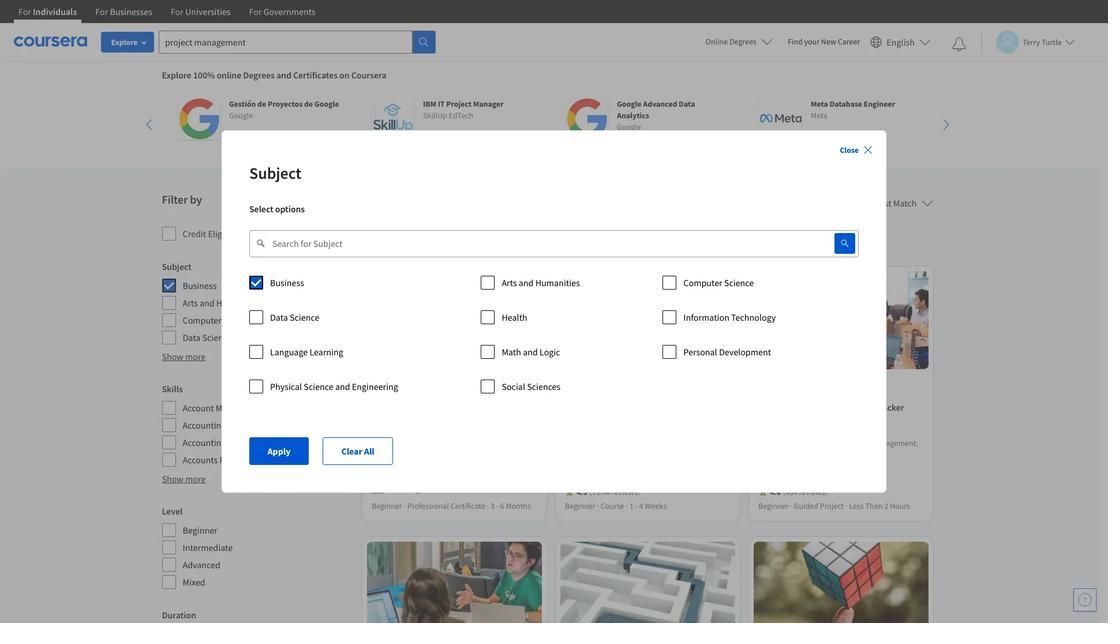 Task type: describe. For each thing, give the bounding box(es) containing it.
skills group
[[162, 382, 351, 468]]

for for universities
[[171, 6, 184, 17]]

governments
[[264, 6, 316, 17]]

beginner · professional certificate · 3 - 6 months
[[372, 501, 531, 512]]

google advanced data analytics google
[[617, 99, 695, 132]]

social sciences
[[502, 381, 561, 393]]

leadership inside project management, strategy and operations, business communication, change management, organizational development, communication, culture, emotional intelligence, influencing, leadership and management, people management, planning
[[686, 471, 723, 481]]

strategy
[[699, 425, 727, 435]]

businesses
[[110, 6, 152, 17]]

for for individuals
[[18, 6, 31, 17]]

months
[[506, 501, 531, 512]]

for governments
[[249, 6, 316, 17]]

1 horizontal spatial credit
[[385, 485, 406, 495]]

intelligence,
[[602, 471, 643, 481]]

data science inside select subject options element
[[270, 312, 320, 323]]

match
[[894, 197, 917, 209]]

physical science and engineering
[[270, 381, 398, 393]]

subject inside dialog
[[249, 163, 302, 184]]

2
[[884, 501, 888, 512]]

coursera
[[352, 69, 387, 81]]

degrees
[[243, 69, 275, 81]]

reviews) for course
[[612, 488, 640, 498]]

business inside subject group
[[183, 280, 217, 292]]

explore
[[162, 69, 191, 81]]

change
[[565, 448, 591, 458]]

filter by
[[162, 192, 202, 207]]

analytics
[[617, 110, 649, 121]]

select options
[[249, 203, 305, 215]]

culture,
[[672, 459, 699, 470]]

2 meta from the top
[[811, 110, 827, 121]]

your
[[805, 36, 820, 47]]

proyectos
[[268, 99, 302, 109]]

math
[[502, 346, 521, 358]]

100%
[[193, 69, 215, 81]]

computer science inside select subject options element
[[684, 277, 754, 289]]

best match
[[875, 197, 917, 209]]

data science inside subject group
[[183, 332, 232, 344]]

than
[[866, 501, 883, 512]]

physical
[[270, 381, 302, 393]]

project inside project management, strategy and operations, business communication, change management, organizational development, communication, culture, emotional intelligence, influencing, leadership and management, people management, planning
[[625, 425, 649, 435]]

google down certificates
[[314, 99, 339, 109]]

4.9
[[577, 488, 587, 498]]

professional
[[407, 501, 449, 512]]

apply button
[[249, 438, 309, 465]]

by
[[190, 192, 202, 207]]

management, down operations,
[[592, 448, 639, 458]]

tracker
[[875, 402, 904, 414]]

accounts
[[183, 454, 218, 466]]

level group
[[162, 505, 351, 590]]

organizational
[[640, 448, 690, 458]]

show notifications image
[[953, 38, 967, 51]]

google up you'll
[[391, 383, 415, 393]]

skills you'll gain
[[372, 425, 428, 435]]

receivable
[[269, 454, 310, 466]]

course
[[601, 501, 624, 512]]

account
[[183, 402, 214, 414]]

logic
[[540, 346, 560, 358]]

google up analytics
[[617, 99, 642, 109]]

close button
[[836, 140, 878, 161]]

language
[[270, 346, 308, 358]]

best
[[875, 197, 892, 209]]

management, inside leadership and management, microsoft excel, project management
[[872, 439, 918, 449]]

help center image
[[1079, 594, 1093, 607]]

google image for gestión de proyectos de google
[[178, 98, 220, 140]]

you'll
[[392, 425, 411, 435]]

management inside create a project management tracker using microsoft excel
[[822, 402, 873, 414]]

learning
[[310, 346, 343, 358]]

project inside 'ibm it project manager skillup edtech'
[[446, 99, 471, 109]]

more for accounts
[[185, 474, 206, 485]]

search image
[[841, 239, 850, 248]]

development,
[[565, 459, 613, 470]]

engineering
[[352, 381, 398, 393]]

ibm it project manager skillup edtech
[[423, 99, 504, 121]]

2 · from the left
[[487, 501, 489, 512]]

meta database engineer meta
[[811, 99, 895, 121]]

sciences
[[527, 381, 561, 393]]

skillup edtech image
[[372, 98, 414, 140]]

management, up course
[[580, 482, 626, 493]]

1 · from the left
[[404, 501, 406, 512]]

leadership and management, microsoft excel, project management
[[758, 439, 918, 460]]

accounts payable and receivable
[[183, 454, 310, 466]]

english
[[887, 36, 915, 48]]

mixed
[[183, 577, 205, 588]]

create a project management tracker using microsoft excel
[[758, 402, 904, 428]]

subject inside group
[[162, 261, 192, 273]]

google image for google advanced data analytics
[[566, 98, 608, 140]]

planning
[[701, 482, 731, 493]]

intermediate
[[183, 542, 233, 554]]

information technology
[[684, 312, 776, 323]]

project left less at the bottom right
[[820, 501, 844, 512]]

microsoft inside create a project management tracker using microsoft excel
[[782, 416, 818, 428]]

6
[[500, 501, 504, 512]]

accounting software
[[183, 437, 262, 449]]

operations,
[[580, 436, 619, 447]]

beginner for beginner · guided project · less than 2 hours
[[758, 501, 789, 512]]

computer science inside subject group
[[183, 315, 253, 326]]

show for accounts
[[162, 474, 184, 485]]

Search by keyword search field
[[273, 230, 807, 258]]

social
[[502, 381, 525, 393]]

advanced inside level group
[[183, 560, 220, 571]]

people
[[628, 482, 651, 493]]

management, up organizational
[[651, 425, 697, 435]]

gestión
[[229, 99, 256, 109]]

create a project management tracker using microsoft excel link
[[758, 401, 924, 429]]

arts inside select subject options element
[[502, 277, 517, 289]]

data inside subject group
[[183, 332, 201, 344]]

beginner · guided project · less than 2 hours
[[758, 501, 910, 512]]

1 vertical spatial eligible
[[408, 485, 433, 495]]

for businesses
[[95, 6, 152, 17]]

engineer
[[864, 99, 895, 109]]



Task type: vqa. For each thing, say whether or not it's contained in the screenshot.
schedule
no



Task type: locate. For each thing, give the bounding box(es) containing it.
0 vertical spatial computer
[[684, 277, 723, 289]]

reviews) for guided
[[799, 488, 828, 498]]

1 horizontal spatial humanities
[[536, 277, 580, 289]]

0 horizontal spatial arts
[[183, 297, 198, 309]]

0 vertical spatial show more
[[162, 351, 206, 363]]

0 horizontal spatial data science
[[183, 332, 232, 344]]

1 horizontal spatial arts
[[502, 277, 517, 289]]

skillup
[[423, 110, 447, 121]]

arts inside subject group
[[183, 297, 198, 309]]

a
[[786, 402, 790, 414]]

more up the account
[[185, 351, 206, 363]]

select subject options element
[[249, 271, 859, 410]]

1 show more button from the top
[[162, 350, 206, 364]]

show up the level
[[162, 474, 184, 485]]

meta image
[[760, 98, 802, 140]]

0 horizontal spatial computer science
[[183, 315, 253, 326]]

leadership
[[819, 439, 856, 449], [686, 471, 723, 481]]

science
[[725, 277, 754, 289], [290, 312, 320, 323], [223, 315, 253, 326], [202, 332, 232, 344], [304, 381, 334, 393]]

0 vertical spatial arts
[[502, 277, 517, 289]]

1
[[630, 501, 634, 512]]

1 vertical spatial skills
[[372, 425, 390, 435]]

-
[[496, 501, 499, 512], [635, 501, 638, 512]]

0 horizontal spatial google image
[[178, 98, 220, 140]]

1 horizontal spatial reviews)
[[799, 488, 828, 498]]

advanced
[[643, 99, 677, 109], [183, 560, 220, 571]]

0 vertical spatial credit
[[183, 228, 206, 240]]

1 vertical spatial more
[[185, 474, 206, 485]]

meta right meta image
[[811, 110, 827, 121]]

1 vertical spatial humanities
[[216, 297, 261, 309]]

- left 6
[[496, 501, 499, 512]]

2 vertical spatial data
[[183, 332, 201, 344]]

beginner down the 4.9
[[565, 501, 595, 512]]

0 vertical spatial subject
[[249, 163, 302, 184]]

2 google image from the left
[[566, 98, 608, 140]]

less
[[849, 501, 864, 512]]

0 vertical spatial accounting
[[183, 420, 226, 431]]

communication, up people
[[614, 459, 671, 470]]

google image left analytics
[[566, 98, 608, 140]]

beginner inside level group
[[183, 525, 218, 536]]

4.6 (484 reviews)
[[770, 488, 828, 498]]

1 vertical spatial microsoft
[[758, 450, 790, 460]]

management,
[[651, 425, 697, 435], [872, 439, 918, 449], [592, 448, 639, 458], [580, 482, 626, 493], [653, 482, 699, 493]]

google down analytics
[[617, 122, 641, 132]]

0 horizontal spatial eligible
[[208, 228, 237, 240]]

humanities inside subject group
[[216, 297, 261, 309]]

· down the (73.4k on the right
[[597, 501, 599, 512]]

1 vertical spatial computer
[[183, 315, 222, 326]]

de right gestión
[[257, 99, 266, 109]]

0 vertical spatial eligible
[[208, 228, 237, 240]]

credit down by
[[183, 228, 206, 240]]

1 vertical spatial show more
[[162, 474, 206, 485]]

0 vertical spatial skills
[[162, 383, 183, 395]]

google down gestión
[[229, 110, 253, 121]]

0 vertical spatial computer science
[[684, 277, 754, 289]]

1 reviews) from the left
[[612, 488, 640, 498]]

personal
[[684, 346, 718, 358]]

filter
[[162, 192, 188, 207]]

1 vertical spatial accounting
[[183, 437, 226, 449]]

manager
[[473, 99, 504, 109]]

management up excel at the bottom of page
[[822, 402, 873, 414]]

arts and humanities inside subject group
[[183, 297, 261, 309]]

leadership inside leadership and management, microsoft excel, project management
[[819, 439, 856, 449]]

2 more from the top
[[185, 474, 206, 485]]

1 horizontal spatial advanced
[[643, 99, 677, 109]]

management, down tracker
[[872, 439, 918, 449]]

for left universities
[[171, 6, 184, 17]]

1 horizontal spatial google image
[[566, 98, 608, 140]]

management up software at the bottom left
[[216, 402, 267, 414]]

arts and humanities
[[502, 277, 580, 289], [183, 297, 261, 309]]

· left 1 at the right of the page
[[626, 501, 628, 512]]

2 show from the top
[[162, 474, 184, 485]]

2 de from the left
[[304, 99, 313, 109]]

0 horizontal spatial computer
[[183, 315, 222, 326]]

3
[[490, 501, 495, 512]]

more for data
[[185, 351, 206, 363]]

2 - from the left
[[635, 501, 638, 512]]

1 vertical spatial arts and humanities
[[183, 297, 261, 309]]

0 horizontal spatial data
[[183, 332, 201, 344]]

credit eligible up professional on the left
[[385, 485, 433, 495]]

1 vertical spatial credit eligible
[[385, 485, 433, 495]]

beginner up intermediate
[[183, 525, 218, 536]]

None search field
[[159, 30, 436, 53]]

for for businesses
[[95, 6, 108, 17]]

1 horizontal spatial eligible
[[408, 485, 433, 495]]

subject dialog
[[222, 131, 887, 493]]

software
[[228, 437, 262, 449]]

show more button for data
[[162, 350, 206, 364]]

2 horizontal spatial data
[[679, 99, 695, 109]]

coursera image
[[14, 32, 87, 51]]

communication, up organizational
[[652, 436, 708, 447]]

for left individuals
[[18, 6, 31, 17]]

duration
[[162, 610, 196, 621]]

microsoft
[[782, 416, 818, 428], [758, 450, 790, 460]]

0 vertical spatial meta
[[811, 99, 828, 109]]

0 horizontal spatial humanities
[[216, 297, 261, 309]]

humanities inside select subject options element
[[536, 277, 580, 289]]

show more button down accounts
[[162, 472, 206, 486]]

it
[[438, 99, 445, 109]]

0 horizontal spatial skills
[[162, 383, 183, 395]]

show more button for accounts
[[162, 472, 206, 486]]

beginner down the 4.6
[[758, 501, 789, 512]]

information
[[684, 312, 730, 323]]

business inside select subject options element
[[270, 277, 304, 289]]

skills inside group
[[162, 383, 183, 395]]

math and logic
[[502, 346, 560, 358]]

computer inside select subject options element
[[684, 277, 723, 289]]

1 vertical spatial credit
[[385, 485, 406, 495]]

all
[[365, 446, 375, 457]]

beginner for beginner
[[183, 525, 218, 536]]

0 vertical spatial data
[[679, 99, 695, 109]]

0 horizontal spatial leadership
[[686, 471, 723, 481]]

beginner left professional on the left
[[372, 501, 402, 512]]

advanced up analytics
[[643, 99, 677, 109]]

1 horizontal spatial computer science
[[684, 277, 754, 289]]

· left professional on the left
[[404, 501, 406, 512]]

google image
[[178, 98, 220, 140], [566, 98, 608, 140]]

credit down "clear all" button
[[385, 485, 406, 495]]

4.6
[[770, 488, 781, 498]]

development
[[719, 346, 772, 358]]

1 horizontal spatial data
[[270, 312, 288, 323]]

1 vertical spatial show more button
[[162, 472, 206, 486]]

2 accounting from the top
[[183, 437, 226, 449]]

1 horizontal spatial leadership
[[819, 439, 856, 449]]

2 reviews) from the left
[[799, 488, 828, 498]]

1 meta from the top
[[811, 99, 828, 109]]

clear all button
[[323, 438, 393, 465]]

close
[[840, 145, 859, 155]]

0 horizontal spatial de
[[257, 99, 266, 109]]

1 horizontal spatial skills
[[372, 425, 390, 435]]

project inside create a project management tracker using microsoft excel
[[792, 402, 820, 414]]

business
[[270, 277, 304, 289], [183, 280, 217, 292], [621, 436, 650, 447]]

language learning
[[270, 346, 343, 358]]

project management, strategy and operations, business communication, change management, organizational development, communication, culture, emotional intelligence, influencing, leadership and management, people management, planning
[[565, 425, 731, 493]]

0 vertical spatial communication,
[[652, 436, 708, 447]]

google
[[314, 99, 339, 109], [617, 99, 642, 109], [229, 110, 253, 121], [617, 122, 641, 132], [391, 383, 415, 393]]

1 google image from the left
[[178, 98, 220, 140]]

edtech
[[449, 110, 473, 121]]

0 horizontal spatial arts and humanities
[[183, 297, 261, 309]]

credit
[[183, 228, 206, 240], [385, 485, 406, 495]]

accounting for accounting
[[183, 420, 226, 431]]

data inside select subject options element
[[270, 312, 288, 323]]

microsoft inside leadership and management, microsoft excel, project management
[[758, 450, 790, 460]]

arts and humanities inside select subject options element
[[502, 277, 580, 289]]

1 vertical spatial data
[[270, 312, 288, 323]]

0 horizontal spatial credit eligible
[[183, 228, 237, 240]]

data science
[[270, 312, 320, 323], [183, 332, 232, 344]]

apply
[[268, 446, 291, 457]]

4.9 (73.4k reviews)
[[577, 488, 640, 498]]

0 vertical spatial arts and humanities
[[502, 277, 580, 289]]

credit eligible down by
[[183, 228, 237, 240]]

microsoft left excel,
[[758, 450, 790, 460]]

create
[[758, 402, 784, 414]]

project up organizational
[[625, 425, 649, 435]]

and inside subject group
[[200, 297, 215, 309]]

find
[[788, 36, 803, 47]]

skills for skills
[[162, 383, 183, 395]]

- right 1 at the right of the page
[[635, 501, 638, 512]]

3 · from the left
[[597, 501, 599, 512]]

0 vertical spatial show
[[162, 351, 184, 363]]

google image down 100%
[[178, 98, 220, 140]]

excel,
[[791, 450, 810, 460]]

accounting down the account
[[183, 420, 226, 431]]

select
[[249, 203, 274, 215]]

show more up the account
[[162, 351, 206, 363]]

beginner for beginner · professional certificate · 3 - 6 months
[[372, 501, 402, 512]]

2 horizontal spatial business
[[621, 436, 650, 447]]

for left businesses
[[95, 6, 108, 17]]

6 · from the left
[[846, 501, 848, 512]]

4 for from the left
[[249, 6, 262, 17]]

subject group
[[162, 260, 351, 345]]

1 vertical spatial communication,
[[614, 459, 671, 470]]

options
[[275, 203, 305, 215]]

1 horizontal spatial credit eligible
[[385, 485, 433, 495]]

1 horizontal spatial arts and humanities
[[502, 277, 580, 289]]

· down (484
[[791, 501, 793, 512]]

3 for from the left
[[171, 6, 184, 17]]

management inside 'skills' group
[[216, 402, 267, 414]]

subject
[[249, 163, 302, 184], [162, 261, 192, 273]]

on
[[340, 69, 350, 81]]

show more for accounts payable and receivable
[[162, 474, 206, 485]]

1 more from the top
[[185, 351, 206, 363]]

0 vertical spatial microsoft
[[782, 416, 818, 428]]

weeks
[[645, 501, 667, 512]]

management
[[822, 402, 873, 414], [216, 402, 267, 414], [838, 450, 882, 460]]

and inside 'skills' group
[[252, 454, 267, 466]]

clear
[[342, 446, 363, 457]]

1 de from the left
[[257, 99, 266, 109]]

show for data
[[162, 351, 184, 363]]

1 horizontal spatial computer
[[684, 277, 723, 289]]

accounting up accounts
[[183, 437, 226, 449]]

beginner for beginner · course · 1 - 4 weeks
[[565, 501, 595, 512]]

excel
[[820, 416, 840, 428]]

1 vertical spatial leadership
[[686, 471, 723, 481]]

for individuals
[[18, 6, 77, 17]]

leadership up the planning on the bottom of the page
[[686, 471, 723, 481]]

business inside project management, strategy and operations, business communication, change management, organizational development, communication, culture, emotional intelligence, influencing, leadership and management, people management, planning
[[621, 436, 650, 447]]

0 horizontal spatial -
[[496, 501, 499, 512]]

online
[[217, 69, 241, 81]]

english button
[[866, 23, 936, 61]]

5 · from the left
[[791, 501, 793, 512]]

1 horizontal spatial -
[[635, 501, 638, 512]]

show more down accounts
[[162, 474, 206, 485]]

management, down influencing,
[[653, 482, 699, 493]]

data inside google advanced data analytics google
[[679, 99, 695, 109]]

1 vertical spatial computer science
[[183, 315, 253, 326]]

· left "3"
[[487, 501, 489, 512]]

skills up the account
[[162, 383, 183, 395]]

show
[[162, 351, 184, 363], [162, 474, 184, 485]]

microsoft down a
[[782, 416, 818, 428]]

skills for skills you'll gain
[[372, 425, 390, 435]]

1 vertical spatial show
[[162, 474, 184, 485]]

eligible
[[208, 228, 237, 240], [408, 485, 433, 495]]

skills left you'll
[[372, 425, 390, 435]]

project up 'edtech'
[[446, 99, 471, 109]]

2 show more from the top
[[162, 474, 206, 485]]

0 horizontal spatial advanced
[[183, 560, 220, 571]]

0 vertical spatial advanced
[[643, 99, 677, 109]]

0 vertical spatial data science
[[270, 312, 320, 323]]

2 show more button from the top
[[162, 472, 206, 486]]

leadership down excel at the bottom of page
[[819, 439, 856, 449]]

meta left database
[[811, 99, 828, 109]]

de
[[257, 99, 266, 109], [304, 99, 313, 109]]

for
[[18, 6, 31, 17], [95, 6, 108, 17], [171, 6, 184, 17], [249, 6, 262, 17]]

find your new career link
[[782, 35, 866, 49]]

career
[[838, 36, 861, 47]]

technology
[[732, 312, 776, 323]]

0 vertical spatial leadership
[[819, 439, 856, 449]]

skills
[[162, 383, 183, 395], [372, 425, 390, 435]]

1 for from the left
[[18, 6, 31, 17]]

2 for from the left
[[95, 6, 108, 17]]

level
[[162, 506, 183, 517]]

1 vertical spatial data science
[[183, 332, 232, 344]]

1 vertical spatial advanced
[[183, 560, 220, 571]]

0 vertical spatial credit eligible
[[183, 228, 237, 240]]

show more button up the account
[[162, 350, 206, 364]]

0 horizontal spatial reviews)
[[612, 488, 640, 498]]

1 horizontal spatial business
[[270, 277, 304, 289]]

advanced inside google advanced data analytics google
[[643, 99, 677, 109]]

data
[[679, 99, 695, 109], [270, 312, 288, 323], [183, 332, 201, 344]]

management inside leadership and management, microsoft excel, project management
[[838, 450, 882, 460]]

0 vertical spatial show more button
[[162, 350, 206, 364]]

individuals
[[33, 6, 77, 17]]

· left less at the bottom right
[[846, 501, 848, 512]]

0 vertical spatial more
[[185, 351, 206, 363]]

1 horizontal spatial de
[[304, 99, 313, 109]]

1 accounting from the top
[[183, 420, 226, 431]]

1 horizontal spatial data science
[[270, 312, 320, 323]]

de right proyectos
[[304, 99, 313, 109]]

ibm
[[423, 99, 436, 109]]

clear all
[[342, 446, 375, 457]]

1 vertical spatial meta
[[811, 110, 827, 121]]

0 horizontal spatial subject
[[162, 261, 192, 273]]

reviews) up 1 at the right of the page
[[612, 488, 640, 498]]

reviews) up the guided
[[799, 488, 828, 498]]

4
[[639, 501, 643, 512]]

certificates
[[293, 69, 338, 81]]

1 show more from the top
[[162, 351, 206, 363]]

advanced down intermediate
[[183, 560, 220, 571]]

computer inside subject group
[[183, 315, 222, 326]]

management down create a project management tracker using microsoft excel link
[[838, 450, 882, 460]]

gain
[[413, 425, 428, 435]]

1 vertical spatial subject
[[162, 261, 192, 273]]

show up the account
[[162, 351, 184, 363]]

for for governments
[[249, 6, 262, 17]]

project right excel,
[[812, 450, 836, 460]]

1 show from the top
[[162, 351, 184, 363]]

more down accounts
[[185, 474, 206, 485]]

best match button
[[838, 189, 938, 217]]

project inside leadership and management, microsoft excel, project management
[[812, 450, 836, 460]]

4 · from the left
[[626, 501, 628, 512]]

payable
[[220, 454, 250, 466]]

show more for data science
[[162, 351, 206, 363]]

project right a
[[792, 402, 820, 414]]

arts
[[502, 277, 517, 289], [183, 297, 198, 309]]

0 horizontal spatial business
[[183, 280, 217, 292]]

·
[[404, 501, 406, 512], [487, 501, 489, 512], [597, 501, 599, 512], [626, 501, 628, 512], [791, 501, 793, 512], [846, 501, 848, 512]]

for left governments
[[249, 6, 262, 17]]

1 vertical spatial arts
[[183, 297, 198, 309]]

banner navigation
[[9, 0, 325, 32]]

show more button
[[162, 350, 206, 364], [162, 472, 206, 486]]

and inside leadership and management, microsoft excel, project management
[[857, 439, 870, 449]]

emotional
[[565, 471, 600, 481]]

accounting for accounting software
[[183, 437, 226, 449]]

0 vertical spatial humanities
[[536, 277, 580, 289]]

explore 100% online degrees and certificates on coursera
[[162, 69, 387, 81]]

0 horizontal spatial credit
[[183, 228, 206, 240]]

beginner
[[372, 501, 402, 512], [565, 501, 595, 512], [758, 501, 789, 512], [183, 525, 218, 536]]

1 horizontal spatial subject
[[249, 163, 302, 184]]

influencing,
[[644, 471, 684, 481]]

and
[[277, 69, 292, 81], [519, 277, 534, 289], [200, 297, 215, 309], [523, 346, 538, 358], [335, 381, 350, 393], [565, 436, 578, 447], [857, 439, 870, 449], [252, 454, 267, 466], [565, 482, 578, 493]]

1 - from the left
[[496, 501, 499, 512]]



